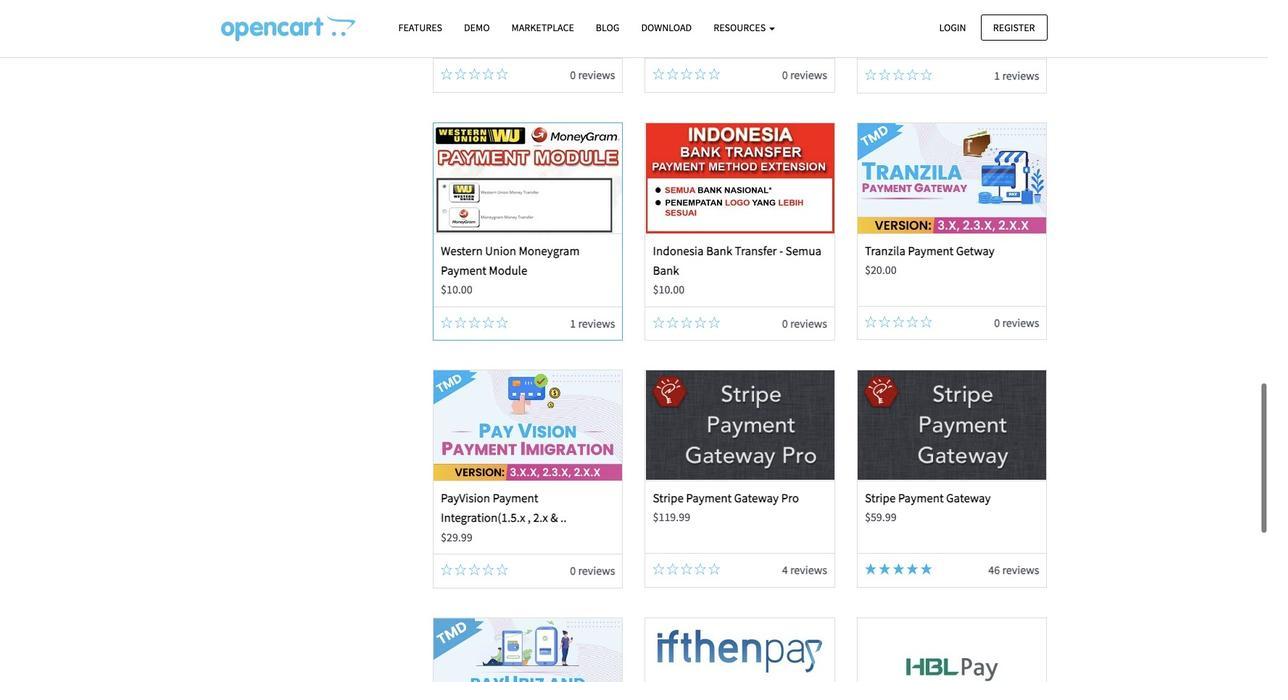 Task type: vqa. For each thing, say whether or not it's contained in the screenshot.
..
yes



Task type: locate. For each thing, give the bounding box(es) containing it.
0 for payvision payment integration(1.5.x , 2.x & ..
[[570, 564, 576, 578]]

4
[[782, 563, 788, 577]]

1 horizontal spatial $10.00
[[653, 282, 685, 297]]

demo link
[[453, 15, 501, 41]]

payvision payment integration(1.5.x , 2.x & .. link
[[441, 490, 567, 526]]

1 vertical spatial 1
[[570, 316, 576, 330]]

stripe payment gateway image
[[858, 371, 1047, 481]]

46 reviews
[[989, 563, 1040, 577]]

0 vertical spatial $59.99
[[653, 15, 685, 29]]

1 vertical spatial $29.99
[[441, 530, 473, 544]]

0 vertical spatial 1
[[995, 68, 1000, 83]]

star light image down stripe payment gateway $59.99
[[893, 564, 905, 575]]

-
[[780, 243, 783, 259]]

1 reviews
[[995, 68, 1040, 83], [570, 316, 615, 330]]

star light image
[[879, 564, 891, 575], [907, 564, 919, 575], [921, 564, 933, 575]]

stripe
[[653, 490, 684, 506], [865, 490, 896, 506]]

$10.00 down indonesia at top
[[653, 282, 685, 297]]

1 star light image from the left
[[865, 564, 877, 575]]

login link
[[927, 14, 979, 41]]

1 vertical spatial $59.99
[[865, 510, 897, 525]]

0 reviews for indonesia bank transfer - semua bank
[[782, 316, 827, 330]]

star light image right 4 reviews
[[865, 564, 877, 575]]

0 horizontal spatial $10.00
[[441, 282, 473, 297]]

marketplace
[[512, 21, 574, 34]]

payvision payment integration(1.5.x , 2.x & .. $29.99
[[441, 490, 567, 544]]

0 vertical spatial 1 reviews
[[995, 68, 1040, 83]]

46
[[989, 563, 1000, 577]]

..
[[561, 510, 567, 526]]

1 horizontal spatial gateway
[[947, 490, 991, 506]]

transfer
[[735, 243, 777, 259]]

$59.99 down stripe payment gateway link
[[865, 510, 897, 525]]

2 $29.99 from the top
[[441, 530, 473, 544]]

0 vertical spatial $29.99
[[441, 15, 473, 29]]

1 horizontal spatial bank
[[706, 243, 733, 259]]

payment
[[908, 243, 954, 259], [441, 262, 487, 278], [493, 490, 538, 506], [686, 490, 732, 506], [898, 490, 944, 506]]

$10.00 inside indonesia bank transfer - semua bank $10.00
[[653, 282, 685, 297]]

reviews for payvision payment integration(1.5.x , 2.x & ..
[[578, 564, 615, 578]]

payment for stripe payment gateway
[[898, 490, 944, 506]]

stripe inside the stripe payment gateway pro $119.99
[[653, 490, 684, 506]]

gateway inside stripe payment gateway $59.99
[[947, 490, 991, 506]]

bank
[[706, 243, 733, 259], [653, 262, 679, 278]]

1 horizontal spatial 1
[[995, 68, 1000, 83]]

$119.99
[[653, 510, 691, 525]]

$29.99 inside payvision payment integration(1.5.x , 2.x & .. $29.99
[[441, 530, 473, 544]]

star light o image
[[441, 68, 453, 80], [469, 68, 480, 80], [483, 68, 494, 80], [497, 68, 508, 80], [667, 68, 679, 80], [865, 69, 877, 81], [893, 69, 905, 81], [921, 69, 933, 81], [893, 316, 905, 328], [907, 316, 919, 328], [921, 316, 933, 328], [441, 317, 453, 328], [455, 317, 466, 328], [469, 317, 480, 328], [483, 317, 494, 328], [653, 317, 665, 328], [667, 317, 679, 328], [681, 317, 693, 328], [695, 317, 706, 328], [709, 317, 720, 328], [653, 564, 665, 575], [667, 564, 679, 575], [681, 564, 693, 575], [709, 564, 720, 575], [441, 564, 453, 576], [455, 564, 466, 576], [483, 564, 494, 576], [497, 564, 508, 576]]

module
[[489, 262, 528, 278]]

blog
[[596, 21, 620, 34]]

resources link
[[703, 15, 786, 41]]

western union moneygram payment module image
[[434, 123, 622, 233]]

star light image
[[865, 564, 877, 575], [893, 564, 905, 575]]

stripe payment gateway $59.99
[[865, 490, 991, 525]]

2 $10.00 from the left
[[653, 282, 685, 297]]

semua
[[786, 243, 822, 259]]

stripe payment gateway link
[[865, 490, 991, 506]]

2 stripe from the left
[[865, 490, 896, 506]]

$10.00
[[441, 282, 473, 297], [653, 282, 685, 297]]

stripe payment gateway pro $119.99
[[653, 490, 799, 525]]

payment inside stripe payment gateway $59.99
[[898, 490, 944, 506]]

1 stripe from the left
[[653, 490, 684, 506]]

payment for tranzila payment getway
[[908, 243, 954, 259]]

$59.99 right blog
[[653, 15, 685, 29]]

0 horizontal spatial 1 reviews
[[570, 316, 615, 330]]

tranzila payment getway link
[[865, 243, 995, 259]]

bank down indonesia at top
[[653, 262, 679, 278]]

$10.00 down 'western'
[[441, 282, 473, 297]]

$59.99
[[653, 15, 685, 29], [865, 510, 897, 525]]

0
[[570, 67, 576, 82], [782, 67, 788, 82], [995, 315, 1000, 330], [782, 316, 788, 330], [570, 564, 576, 578]]

1 horizontal spatial $59.99
[[865, 510, 897, 525]]

indonesia
[[653, 243, 704, 259]]

payment for stripe payment gateway pro
[[686, 490, 732, 506]]

stripe inside stripe payment gateway $59.99
[[865, 490, 896, 506]]

2 gateway from the left
[[947, 490, 991, 506]]

demo
[[464, 21, 490, 34]]

0 reviews
[[570, 67, 615, 82], [782, 67, 827, 82], [995, 315, 1040, 330], [782, 316, 827, 330], [570, 564, 615, 578]]

marketplace link
[[501, 15, 585, 41]]

bank left transfer on the top
[[706, 243, 733, 259]]

1 gateway from the left
[[734, 490, 779, 506]]

payment inside the western union moneygram payment module $10.00
[[441, 262, 487, 278]]

reviews
[[578, 67, 615, 82], [790, 67, 827, 82], [1003, 68, 1040, 83], [1003, 315, 1040, 330], [578, 316, 615, 330], [790, 316, 827, 330], [790, 563, 827, 577], [1003, 563, 1040, 577], [578, 564, 615, 578]]

1 horizontal spatial star light image
[[907, 564, 919, 575]]

1 $10.00 from the left
[[441, 282, 473, 297]]

0 horizontal spatial gateway
[[734, 490, 779, 506]]

payment inside payvision payment integration(1.5.x , 2.x & .. $29.99
[[493, 490, 538, 506]]

1 horizontal spatial stripe
[[865, 490, 896, 506]]

4 reviews
[[782, 563, 827, 577]]

gateway inside the stripe payment gateway pro $119.99
[[734, 490, 779, 506]]

star light o image
[[455, 68, 466, 80], [653, 68, 665, 80], [681, 68, 693, 80], [695, 68, 706, 80], [709, 68, 720, 80], [879, 69, 891, 81], [907, 69, 919, 81], [865, 316, 877, 328], [879, 316, 891, 328], [497, 317, 508, 328], [695, 564, 706, 575], [469, 564, 480, 576]]

$20.00
[[865, 262, 897, 277]]

2.x
[[533, 510, 548, 526]]

1 vertical spatial 1 reviews
[[570, 316, 615, 330]]

hblpay image
[[858, 618, 1047, 682]]

tranzila payment getway image
[[858, 123, 1047, 233]]

stripe for stripe payment gateway pro
[[653, 490, 684, 506]]

payment inside the stripe payment gateway pro $119.99
[[686, 490, 732, 506]]

opencart payment gateways image
[[221, 15, 355, 41]]

0 horizontal spatial bank
[[653, 262, 679, 278]]

reviews for stripe payment gateway
[[1003, 563, 1040, 577]]

gateway
[[734, 490, 779, 506], [947, 490, 991, 506]]

1 horizontal spatial star light image
[[893, 564, 905, 575]]

2 horizontal spatial star light image
[[921, 564, 933, 575]]

$10.00 inside the western union moneygram payment module $10.00
[[441, 282, 473, 297]]

stripe payment gateway pro link
[[653, 490, 799, 506]]

0 horizontal spatial star light image
[[865, 564, 877, 575]]

$29.99
[[441, 15, 473, 29], [441, 530, 473, 544]]

pro
[[781, 490, 799, 506]]

0 vertical spatial bank
[[706, 243, 733, 259]]

union
[[485, 243, 516, 259]]

payment for payvision payment integration(1.5.x , 2.x & ..
[[493, 490, 538, 506]]

payment inside tranzila payment getway $20.00
[[908, 243, 954, 259]]

payvision
[[441, 490, 490, 506]]

0 for indonesia bank transfer - semua bank
[[782, 316, 788, 330]]

1
[[995, 68, 1000, 83], [570, 316, 576, 330]]

0 horizontal spatial stripe
[[653, 490, 684, 506]]

0 horizontal spatial star light image
[[879, 564, 891, 575]]



Task type: describe. For each thing, give the bounding box(es) containing it.
payubiz and payumoney image
[[434, 618, 622, 682]]

resources
[[714, 21, 768, 34]]

getway
[[956, 243, 995, 259]]

$59.99 inside stripe payment gateway $59.99
[[865, 510, 897, 525]]

tranzila payment getway $20.00
[[865, 243, 995, 277]]

&
[[551, 510, 558, 526]]

0 reviews for payvision payment integration(1.5.x , 2.x & ..
[[570, 564, 615, 578]]

3 star light image from the left
[[921, 564, 933, 575]]

ifthenpay pagamentos digitais image
[[646, 618, 835, 682]]

moneygram
[[519, 243, 580, 259]]

download
[[641, 21, 692, 34]]

blog link
[[585, 15, 631, 41]]

western union moneygram payment module link
[[441, 243, 580, 278]]

1 horizontal spatial 1 reviews
[[995, 68, 1040, 83]]

0 reviews for tranzila payment getway
[[995, 315, 1040, 330]]

features link
[[388, 15, 453, 41]]

0 horizontal spatial $59.99
[[653, 15, 685, 29]]

features
[[399, 21, 442, 34]]

2 star light image from the left
[[893, 564, 905, 575]]

reviews for western union moneygram payment module
[[578, 316, 615, 330]]

1 vertical spatial bank
[[653, 262, 679, 278]]

stripe payment gateway pro image
[[646, 371, 835, 481]]

indonesia bank transfer - semua bank image
[[646, 123, 835, 233]]

integration(1.5.x
[[441, 510, 525, 526]]

0 horizontal spatial 1
[[570, 316, 576, 330]]

reviews for indonesia bank transfer - semua bank
[[790, 316, 827, 330]]

login
[[940, 21, 966, 34]]

western
[[441, 243, 483, 259]]

indonesia bank transfer - semua bank $10.00
[[653, 243, 822, 297]]

,
[[528, 510, 531, 526]]

gateway for stripe payment gateway
[[947, 490, 991, 506]]

2 star light image from the left
[[907, 564, 919, 575]]

download link
[[631, 15, 703, 41]]

indonesia bank transfer - semua bank link
[[653, 243, 822, 278]]

0 for tranzila payment getway
[[995, 315, 1000, 330]]

gateway for stripe payment gateway pro
[[734, 490, 779, 506]]

tranzila
[[865, 243, 906, 259]]

reviews for stripe payment gateway pro
[[790, 563, 827, 577]]

reviews for tranzila payment getway
[[1003, 315, 1040, 330]]

stripe for stripe payment gateway
[[865, 490, 896, 506]]

register link
[[981, 14, 1048, 41]]

register
[[993, 21, 1035, 34]]

western union moneygram payment module $10.00
[[441, 243, 580, 297]]

payvision payment integration(1.5.x , 2.x & .. image
[[434, 371, 622, 481]]

1 star light image from the left
[[879, 564, 891, 575]]

1 $29.99 from the top
[[441, 15, 473, 29]]



